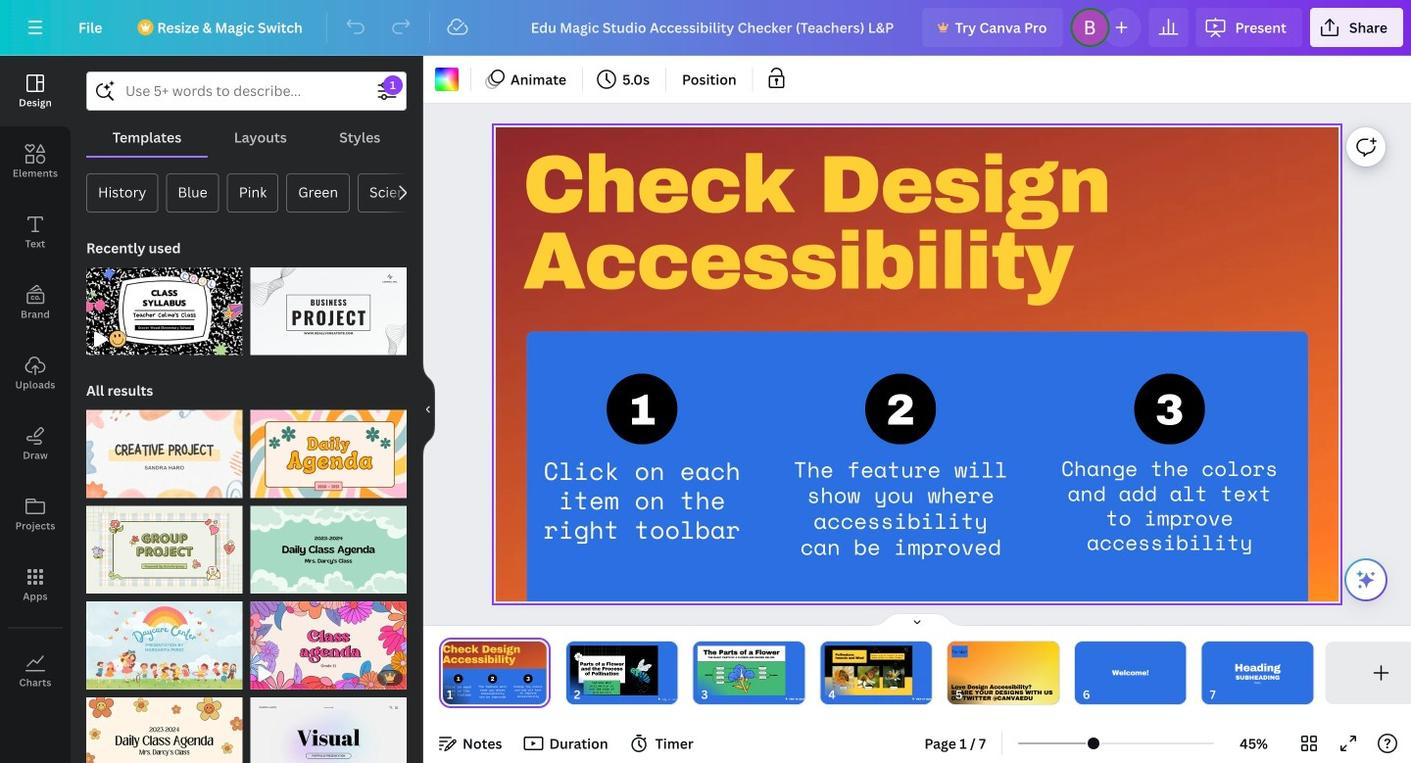 Task type: vqa. For each thing, say whether or not it's contained in the screenshot.
the top branded
no



Task type: locate. For each thing, give the bounding box(es) containing it.
orange groovy retro daily agenda presentation group
[[250, 399, 407, 498]]

hide pages image
[[870, 613, 965, 628]]

Use 5+ words to describe... search field
[[125, 73, 368, 110]]

main menu bar
[[0, 0, 1412, 56]]

colorful watercolor creative project presentation group
[[86, 399, 243, 498]]

no colour image
[[435, 68, 459, 91]]

colorful floral illustrative class agenda presentation group
[[250, 590, 407, 690]]

blue green colorful daycare center presentation group
[[86, 590, 243, 690]]

canva assistant image
[[1355, 569, 1378, 592]]

green colorful cute aesthetic group project presentation group
[[86, 494, 243, 594]]

side panel tab list
[[0, 56, 71, 707]]

colorful scrapbook nostalgia class syllabus blank education presentation group
[[86, 256, 243, 356]]

gradient minimal portfolio proposal presentation group
[[250, 686, 407, 764]]

Zoom button
[[1222, 728, 1286, 760]]

page 1 image
[[439, 642, 551, 705]]

Page title text field
[[462, 685, 470, 705]]



Task type: describe. For each thing, give the bounding box(es) containing it.
grey minimalist business project presentation group
[[250, 256, 407, 356]]

hide image
[[423, 363, 435, 457]]

multicolor clouds daily class agenda template group
[[250, 494, 407, 594]]

orange and yellow retro flower power daily class agenda template group
[[86, 686, 243, 764]]

Design title text field
[[515, 8, 915, 47]]



